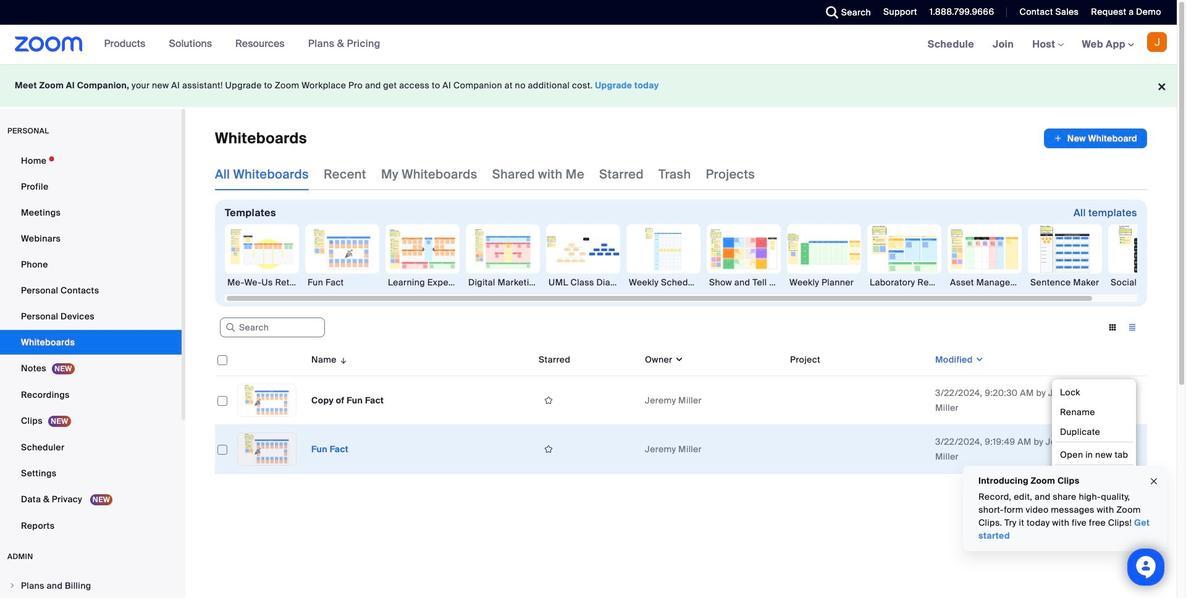 Task type: vqa. For each thing, say whether or not it's contained in the screenshot.
thumbnail of Copy of Fun Fact
yes



Task type: describe. For each thing, give the bounding box(es) containing it.
fun fact element inside 'application'
[[311, 444, 349, 455]]

digital marketing canvas element
[[466, 276, 540, 289]]

copy of fun fact element
[[311, 395, 384, 406]]

personal menu menu
[[0, 148, 182, 540]]

profile picture image
[[1148, 32, 1167, 52]]

tabs of all whiteboard page tab list
[[215, 158, 755, 190]]

laboratory report element
[[868, 276, 942, 289]]

click to star the whiteboard copy of fun fact image
[[539, 395, 559, 406]]

asset management element
[[948, 276, 1022, 289]]

meetings navigation
[[919, 25, 1177, 65]]

grid mode, not selected image
[[1103, 322, 1123, 333]]

uml class diagram element
[[546, 276, 620, 289]]

weekly planner element
[[787, 276, 862, 289]]

cell for click to star the whiteboard copy of fun fact icon
[[785, 376, 931, 425]]

0 vertical spatial application
[[1044, 129, 1148, 148]]

down image
[[673, 354, 684, 366]]

close image
[[1150, 474, 1159, 488]]

social emotional learning element
[[1109, 276, 1183, 289]]



Task type: locate. For each thing, give the bounding box(es) containing it.
0 vertical spatial fun fact element
[[305, 276, 379, 289]]

arrow down image
[[337, 352, 348, 367]]

me-we-us retrospective element
[[225, 276, 299, 289]]

click to star the whiteboard fun fact image
[[539, 444, 559, 455]]

learning experience canvas element
[[386, 276, 460, 289]]

cell for click to star the whiteboard fun fact icon
[[785, 425, 931, 474]]

fun fact element
[[305, 276, 379, 289], [311, 444, 349, 455]]

1 cell from the top
[[785, 376, 931, 425]]

sentence maker element
[[1028, 276, 1103, 289]]

cell
[[785, 376, 931, 425], [785, 425, 931, 474]]

more options for fun fact image
[[1117, 444, 1137, 455]]

1 vertical spatial fun fact element
[[311, 444, 349, 455]]

add image
[[1054, 132, 1063, 145]]

1 vertical spatial application
[[215, 344, 1157, 483]]

product information navigation
[[95, 25, 390, 64]]

list mode, selected image
[[1123, 322, 1143, 333]]

2 cell from the top
[[785, 425, 931, 474]]

menu item
[[0, 574, 182, 598]]

thumbnail of copy of fun fact image
[[238, 384, 296, 417]]

zoom logo image
[[15, 36, 83, 52]]

banner
[[0, 25, 1177, 65]]

weekly schedule element
[[627, 276, 701, 289]]

show and tell with a twist element
[[707, 276, 781, 289]]

footer
[[0, 64, 1177, 107]]

right image
[[9, 582, 16, 590]]

fun fact, modified at mar 22, 2024 by jeremy miller, link image
[[237, 433, 297, 466]]

Search text field
[[220, 318, 325, 338]]

thumbnail of fun fact image
[[238, 433, 296, 465]]

application
[[1044, 129, 1148, 148], [215, 344, 1157, 483]]



